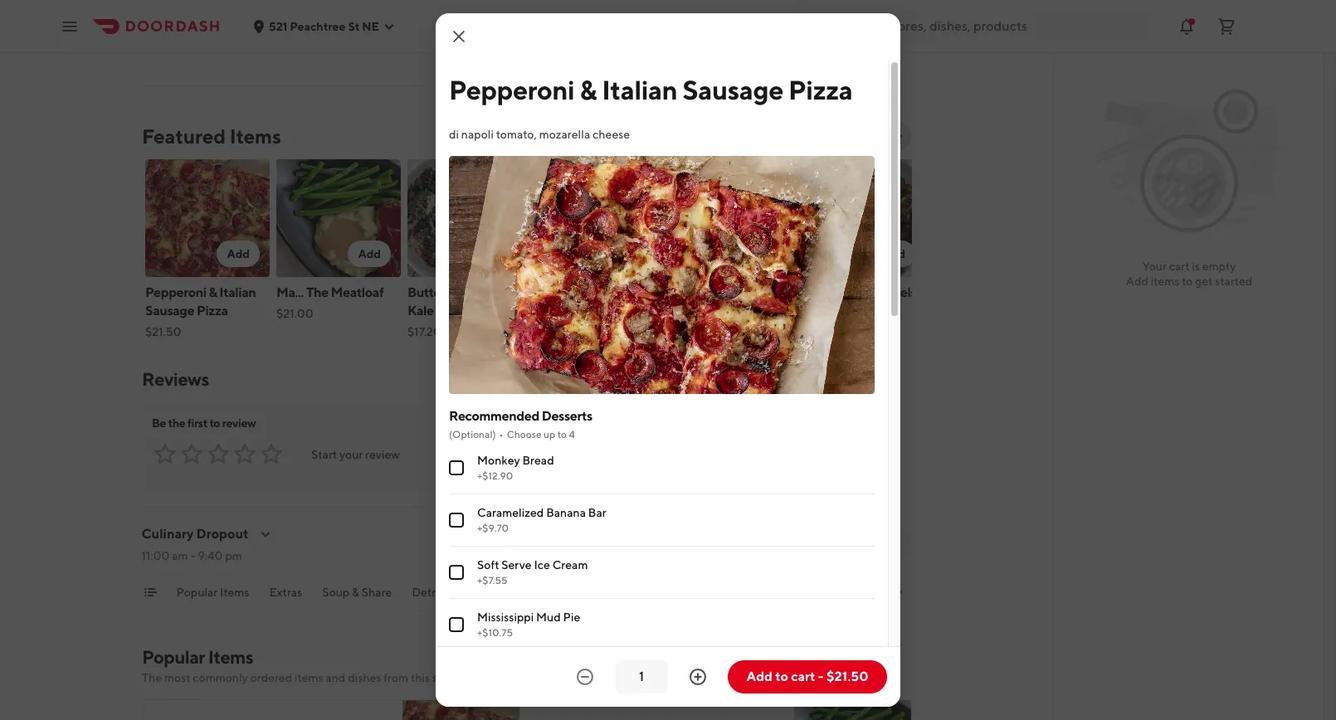 Task type: locate. For each thing, give the bounding box(es) containing it.
soft up the +$7.55
[[477, 559, 499, 572]]

monkey up +$12.90
[[477, 454, 520, 468]]

1 vertical spatial italian
[[219, 285, 256, 301]]

add up pepperoni & italian sausage pizza $21.50
[[227, 247, 250, 261]]

add
[[227, 247, 250, 261], [358, 247, 381, 261], [489, 247, 512, 261], [621, 247, 644, 261], [752, 247, 775, 261], [883, 247, 906, 261], [1127, 275, 1149, 288], [747, 669, 773, 685]]

bread down 'up'
[[523, 454, 554, 468]]

0 horizontal spatial monkey
[[477, 454, 520, 468]]

ma...
[[277, 285, 304, 301]]

to left 4
[[558, 429, 567, 441]]

items
[[230, 125, 281, 148], [221, 586, 250, 600], [208, 647, 253, 668]]

started
[[1216, 275, 1253, 288]]

1 vertical spatial sausage
[[145, 303, 194, 319]]

1 horizontal spatial first
[[352, 0, 378, 4]]

1 vertical spatial monkey
[[477, 454, 520, 468]]

1 horizontal spatial sausage
[[683, 74, 784, 105]]

am
[[172, 550, 189, 563]]

0 vertical spatial items
[[230, 125, 281, 148]]

none checkbox inside recommended desserts group
[[449, 461, 464, 476]]

monkey bread +$12.90
[[477, 454, 554, 483]]

1 vertical spatial the
[[142, 672, 162, 685]]

0 vertical spatial pepperoni
[[449, 74, 575, 105]]

pan
[[482, 586, 502, 600]]

butternut squash & kale image
[[408, 159, 532, 277]]

soft for pretzels
[[539, 285, 563, 301]]

add button up the pretzels
[[611, 241, 653, 267]]

most
[[164, 672, 191, 685]]

enjoy
[[150, 0, 188, 4]]

your right start
[[340, 448, 363, 462]]

soft pretzels & provolone fondue image
[[539, 159, 663, 277]]

2 add button from the left
[[348, 241, 391, 267]]

pizza inside dialog
[[789, 74, 853, 105]]

1 vertical spatial pizza
[[197, 303, 228, 319]]

add inside add to cart - $21.50 button
[[747, 669, 773, 685]]

0 horizontal spatial first
[[187, 417, 208, 430]]

on
[[301, 0, 317, 4]]

& for pepperoni & italian sausage pizza $21.50
[[209, 285, 217, 301]]

1 vertical spatial review
[[365, 448, 400, 462]]

& up fondue
[[616, 285, 624, 301]]

soft up the provolone
[[539, 285, 563, 301]]

ma... the meatloaf image up "meatloaf"
[[277, 159, 401, 277]]

pepperoni
[[449, 74, 575, 105], [145, 285, 206, 301]]

cart down kids button at the right bottom
[[791, 669, 816, 685]]

& up cheese
[[580, 74, 597, 105]]

soup
[[323, 586, 350, 600]]

kale
[[408, 303, 434, 319]]

2 vertical spatial items
[[208, 647, 253, 668]]

add up brussels
[[883, 247, 906, 261]]

add button up pepperoni & italian sausage pizza $21.50
[[217, 241, 260, 267]]

commonly
[[193, 672, 248, 685]]

& inside pepperoni & italian sausage pizza $21.50
[[209, 285, 217, 301]]

1 vertical spatial -
[[819, 669, 824, 685]]

1 vertical spatial items
[[295, 672, 323, 685]]

& inside dialog
[[580, 74, 597, 105]]

soft inside the soft pretzels & provolone fondue $16.70
[[539, 285, 563, 301]]

0 horizontal spatial cart
[[791, 669, 816, 685]]

ma... the meatloaf image
[[277, 159, 401, 277], [795, 700, 913, 721]]

italian up cheese
[[602, 74, 678, 105]]

to
[[1183, 275, 1193, 288], [210, 417, 220, 430], [558, 429, 567, 441], [776, 669, 789, 685]]

popular inside popular items the most commonly ordered items and dishes from this store
[[142, 647, 205, 668]]

monkey up the '$12.90'
[[670, 285, 718, 301]]

to inside recommended desserts (optional) • choose up to 4
[[558, 429, 567, 441]]

1 horizontal spatial pizza
[[505, 586, 533, 600]]

the inside popular items the most commonly ordered items and dishes from this store
[[142, 672, 162, 685]]

0 horizontal spatial the
[[142, 672, 162, 685]]

0 vertical spatial cart
[[1170, 260, 1190, 273]]

sandwiches
[[607, 586, 670, 600]]

add button for gochujang brussels sprouts
[[873, 241, 916, 267]]

bread inside monkey bread +$12.90
[[523, 454, 554, 468]]

0 vertical spatial italian
[[602, 74, 678, 105]]

0 vertical spatial $21.50
[[145, 325, 181, 339]]

soft
[[539, 285, 563, 301], [477, 559, 499, 572]]

3 add button from the left
[[479, 241, 522, 267]]

items inside popular items the most commonly ordered items and dishes from this store
[[295, 672, 323, 685]]

items down pm
[[221, 586, 250, 600]]

italian left ma...
[[219, 285, 256, 301]]

2 horizontal spatial pizza
[[789, 74, 853, 105]]

provolone
[[539, 303, 599, 319]]

monkey inside monkey bread $12.90
[[670, 285, 718, 301]]

1 horizontal spatial pepperoni & italian sausage pizza image
[[403, 700, 521, 721]]

popular for popular items
[[177, 586, 218, 600]]

up
[[544, 429, 556, 441]]

enjoy a $0 delivery fee on your first order, $5 subtotal minimum required.
[[150, 0, 439, 24]]

add button up monkey bread $12.90 at the right of the page
[[742, 241, 785, 267]]

get
[[1196, 275, 1213, 288]]

items left and
[[295, 672, 323, 685]]

your cart is empty add items to get started
[[1127, 260, 1253, 288]]

pepperoni & italian sausage pizza image down store
[[403, 700, 521, 721]]

to left get
[[1183, 275, 1193, 288]]

add up monkey bread $12.90 at the right of the page
[[752, 247, 775, 261]]

pizza inside pepperoni & italian sausage pizza $21.50
[[197, 303, 228, 319]]

0 vertical spatial sausage
[[683, 74, 784, 105]]

pepperoni & italian sausage pizza image
[[145, 159, 270, 277], [403, 700, 521, 721]]

& inside button
[[353, 586, 360, 600]]

11:00 am - 9:40 pm
[[142, 550, 243, 563]]

the left most
[[142, 672, 162, 685]]

items
[[1152, 275, 1180, 288], [295, 672, 323, 685]]

0 horizontal spatial pepperoni
[[145, 285, 206, 301]]

monkey inside monkey bread +$12.90
[[477, 454, 520, 468]]

add button up "meatloaf"
[[348, 241, 391, 267]]

items inside popular items the most commonly ordered items and dishes from this store
[[208, 647, 253, 668]]

0 vertical spatial pepperoni & italian sausage pizza image
[[145, 159, 270, 277]]

di napoli tomato, mozarella cheese
[[449, 128, 630, 141]]

pepperoni inside dialog
[[449, 74, 575, 105]]

fondue
[[601, 303, 647, 319]]

your
[[320, 0, 350, 4], [340, 448, 363, 462]]

soft inside soft serve ice cream +$7.55
[[477, 559, 499, 572]]

+$7.55
[[477, 575, 508, 587]]

delivery
[[222, 0, 274, 4]]

add button
[[217, 241, 260, 267], [348, 241, 391, 267], [479, 241, 522, 267], [611, 241, 653, 267], [742, 241, 785, 267], [873, 241, 916, 267]]

$5
[[421, 0, 439, 4]]

0 horizontal spatial items
[[295, 672, 323, 685]]

items for popular items the most commonly ordered items and dishes from this store
[[208, 647, 253, 668]]

1 horizontal spatial bread
[[720, 285, 755, 301]]

0 vertical spatial monkey
[[670, 285, 718, 301]]

2 vertical spatial pizza
[[505, 586, 533, 600]]

1 vertical spatial $21.50
[[827, 669, 869, 685]]

0 horizontal spatial italian
[[219, 285, 256, 301]]

6 add button from the left
[[873, 241, 916, 267]]

1 horizontal spatial monkey
[[670, 285, 718, 301]]

0 horizontal spatial soft
[[477, 559, 499, 572]]

cart left is
[[1170, 260, 1190, 273]]

increase quantity by 1 image
[[688, 668, 708, 688]]

salads
[[553, 586, 587, 600]]

add button up squash at the top
[[479, 241, 522, 267]]

add down your
[[1127, 275, 1149, 288]]

desserts right kids
[[851, 586, 896, 600]]

1 vertical spatial your
[[340, 448, 363, 462]]

desserts up 4
[[542, 409, 593, 425]]

0 vertical spatial popular
[[177, 586, 218, 600]]

popular
[[177, 586, 218, 600], [142, 647, 205, 668]]

0 vertical spatial first
[[352, 0, 378, 4]]

italian inside dialog
[[602, 74, 678, 105]]

a
[[190, 0, 198, 4]]

1 vertical spatial cart
[[791, 669, 816, 685]]

0 vertical spatial pizza
[[789, 74, 853, 105]]

1 horizontal spatial -
[[819, 669, 824, 685]]

1 vertical spatial ma... the meatloaf image
[[795, 700, 913, 721]]

Current quantity is 1 number field
[[625, 668, 658, 687]]

meatloaf
[[331, 285, 384, 301]]

0 vertical spatial review
[[222, 417, 256, 430]]

1 horizontal spatial italian
[[602, 74, 678, 105]]

popular items button
[[177, 585, 250, 611]]

add button for ma... the meatloaf
[[348, 241, 391, 267]]

& inside butternut squash & kale $17.20
[[513, 285, 522, 301]]

add to cart - $21.50 button
[[728, 661, 888, 694]]

extras
[[270, 586, 303, 600]]

your right on
[[320, 0, 350, 4]]

0 horizontal spatial $21.50
[[145, 325, 181, 339]]

0 items, open order cart image
[[1217, 16, 1237, 36]]

None checkbox
[[449, 513, 464, 528], [449, 566, 464, 581], [449, 618, 464, 633], [449, 513, 464, 528], [449, 566, 464, 581], [449, 618, 464, 633]]

open menu image
[[60, 16, 80, 36]]

bread inside monkey bread $12.90
[[720, 285, 755, 301]]

- right am
[[191, 550, 196, 563]]

add right increase quantity by 1 image
[[747, 669, 773, 685]]

review right start
[[365, 448, 400, 462]]

items up the commonly
[[208, 647, 253, 668]]

1 horizontal spatial soft
[[539, 285, 563, 301]]

featured items heading
[[142, 123, 281, 149]]

snacks
[[751, 586, 788, 600]]

0 vertical spatial your
[[320, 0, 350, 4]]

tomato,
[[496, 128, 537, 141]]

0 vertical spatial -
[[191, 550, 196, 563]]

dropout
[[197, 526, 249, 542]]

add up "meatloaf"
[[358, 247, 381, 261]]

0 vertical spatial bread
[[720, 285, 755, 301]]

the right ma...
[[306, 285, 329, 301]]

items for popular items
[[221, 586, 250, 600]]

1 horizontal spatial items
[[1152, 275, 1180, 288]]

1 vertical spatial bread
[[523, 454, 554, 468]]

1 horizontal spatial the
[[306, 285, 329, 301]]

to down snacks button
[[776, 669, 789, 685]]

1 horizontal spatial pepperoni
[[449, 74, 575, 105]]

ma... the meatloaf image down add to cart - $21.50 button
[[795, 700, 913, 721]]

items right featured
[[230, 125, 281, 148]]

first right the
[[187, 417, 208, 430]]

add button for monkey bread
[[742, 241, 785, 267]]

bread
[[720, 285, 755, 301], [523, 454, 554, 468]]

1 vertical spatial items
[[221, 586, 250, 600]]

None checkbox
[[449, 461, 464, 476]]

items down your
[[1152, 275, 1180, 288]]

0 horizontal spatial ma... the meatloaf image
[[277, 159, 401, 277]]

0 horizontal spatial pepperoni & italian sausage pizza image
[[145, 159, 270, 277]]

first up ne
[[352, 0, 378, 4]]

sausage inside dialog
[[683, 74, 784, 105]]

1 add button from the left
[[217, 241, 260, 267]]

bread down monkey bread 'image' at top
[[720, 285, 755, 301]]

pepperoni inside pepperoni & italian sausage pizza $21.50
[[145, 285, 206, 301]]

1 horizontal spatial review
[[365, 448, 400, 462]]

1 vertical spatial pepperoni
[[145, 285, 206, 301]]

pizza for pepperoni & italian sausage pizza
[[789, 74, 853, 105]]

$21.50 inside button
[[827, 669, 869, 685]]

fee
[[277, 0, 298, 4]]

sausage
[[683, 74, 784, 105], [145, 303, 194, 319]]

monkey for monkey bread $12.90
[[670, 285, 718, 301]]

1 horizontal spatial desserts
[[851, 586, 896, 600]]

serve
[[502, 559, 532, 572]]

+$10.75
[[477, 627, 513, 640]]

&
[[580, 74, 597, 105], [209, 285, 217, 301], [513, 285, 522, 301], [616, 285, 624, 301], [353, 586, 360, 600]]

& right soup
[[353, 586, 360, 600]]

the inside ma... the meatloaf $21.00
[[306, 285, 329, 301]]

the
[[306, 285, 329, 301], [142, 672, 162, 685]]

1 vertical spatial soft
[[477, 559, 499, 572]]

0 vertical spatial items
[[1152, 275, 1180, 288]]

0 horizontal spatial pizza
[[197, 303, 228, 319]]

1 horizontal spatial cart
[[1170, 260, 1190, 273]]

di
[[449, 128, 459, 141]]

salads button
[[553, 585, 587, 611]]

soup & share button
[[323, 585, 393, 611]]

soup & share
[[323, 586, 393, 600]]

cheese
[[593, 128, 630, 141]]

popular inside button
[[177, 586, 218, 600]]

sausage inside pepperoni & italian sausage pizza $21.50
[[145, 303, 194, 319]]

0 horizontal spatial sausage
[[145, 303, 194, 319]]

recommended desserts group
[[449, 408, 875, 652]]

italian inside pepperoni & italian sausage pizza $21.50
[[219, 285, 256, 301]]

popular items the most commonly ordered items and dishes from this store
[[142, 647, 459, 685]]

dishes
[[348, 672, 382, 685]]

1 vertical spatial first
[[187, 417, 208, 430]]

5 add button from the left
[[742, 241, 785, 267]]

add inside your cart is empty add items to get started
[[1127, 275, 1149, 288]]

add button for butternut squash & kale
[[479, 241, 522, 267]]

1 horizontal spatial $21.50
[[827, 669, 869, 685]]

& inside the soft pretzels & provolone fondue $16.70
[[616, 285, 624, 301]]

0 horizontal spatial bread
[[523, 454, 554, 468]]

pepperoni & italian sausage pizza dialog
[[436, 13, 901, 721]]

items inside button
[[221, 586, 250, 600]]

add to cart - $21.50
[[747, 669, 869, 685]]

desserts button
[[851, 585, 896, 611]]

popular down 11:00 am - 9:40 pm
[[177, 586, 218, 600]]

pepperoni & italian sausage pizza image down featured items heading
[[145, 159, 270, 277]]

pizza
[[789, 74, 853, 105], [197, 303, 228, 319], [505, 586, 533, 600]]

items inside heading
[[230, 125, 281, 148]]

st
[[348, 20, 360, 33]]

pepperoni & italian sausage pizza
[[449, 74, 853, 105]]

1 vertical spatial popular
[[142, 647, 205, 668]]

0 vertical spatial desserts
[[542, 409, 593, 425]]

popular up most
[[142, 647, 205, 668]]

0 vertical spatial the
[[306, 285, 329, 301]]

review right the
[[222, 417, 256, 430]]

add up squash at the top
[[489, 247, 512, 261]]

& for soup & share
[[353, 586, 360, 600]]

- down kids button at the right bottom
[[819, 669, 824, 685]]

0 horizontal spatial desserts
[[542, 409, 593, 425]]

add for gochujang brussels sprouts
[[883, 247, 906, 261]]

popular for popular items the most commonly ordered items and dishes from this store
[[142, 647, 205, 668]]

subtotal
[[150, 7, 205, 24]]

0 vertical spatial soft
[[539, 285, 563, 301]]

& left ma...
[[209, 285, 217, 301]]

& right squash at the top
[[513, 285, 522, 301]]

$17.20
[[408, 325, 442, 339]]

monkey
[[670, 285, 718, 301], [477, 454, 520, 468]]

add button up brussels
[[873, 241, 916, 267]]

napoli
[[462, 128, 494, 141]]

add for soft pretzels & provolone fondue
[[621, 247, 644, 261]]

4 add button from the left
[[611, 241, 653, 267]]

the
[[168, 417, 185, 430]]

add up fondue
[[621, 247, 644, 261]]

1 vertical spatial pepperoni & italian sausage pizza image
[[403, 700, 521, 721]]



Task type: describe. For each thing, give the bounding box(es) containing it.
soft for serve
[[477, 559, 499, 572]]

style
[[453, 586, 480, 600]]

1 horizontal spatial ma... the meatloaf image
[[795, 700, 913, 721]]

entrees button
[[690, 585, 731, 611]]

soft serve ice cream +$7.55
[[477, 559, 588, 587]]

butternut
[[408, 285, 466, 301]]

empty
[[1203, 260, 1237, 273]]

minimum
[[207, 7, 270, 24]]

ne
[[362, 20, 379, 33]]

culinary dropout
[[142, 526, 249, 542]]

monkey bread $12.90
[[670, 285, 755, 321]]

italian for pepperoni & italian sausage pizza $21.50
[[219, 285, 256, 301]]

mississippi
[[477, 611, 534, 625]]

ice
[[534, 559, 550, 572]]

$21.50 inside pepperoni & italian sausage pizza $21.50
[[145, 325, 181, 339]]

bar
[[589, 507, 607, 520]]

store
[[432, 672, 459, 685]]

9:40
[[198, 550, 223, 563]]

featured items
[[142, 125, 281, 148]]

first inside enjoy a $0 delivery fee on your first order, $5 subtotal minimum required.
[[352, 0, 378, 4]]

add for butternut squash & kale
[[489, 247, 512, 261]]

sausage for pepperoni & italian sausage pizza
[[683, 74, 784, 105]]

scroll menu navigation right image
[[893, 586, 906, 600]]

kids
[[807, 586, 831, 600]]

share
[[362, 586, 393, 600]]

521 peachtree st ne button
[[252, 20, 396, 33]]

1 vertical spatial desserts
[[851, 586, 896, 600]]

caramelized banana bar +$9.70
[[477, 507, 607, 535]]

items inside your cart is empty add items to get started
[[1152, 275, 1180, 288]]

kids button
[[807, 585, 831, 611]]

cream
[[553, 559, 588, 572]]

start
[[311, 448, 337, 462]]

required.
[[272, 7, 332, 24]]

desserts inside recommended desserts (optional) • choose up to 4
[[542, 409, 593, 425]]

521
[[269, 20, 288, 33]]

popular items
[[177, 586, 250, 600]]

- inside button
[[819, 669, 824, 685]]

4
[[569, 429, 575, 441]]

reviews link
[[142, 369, 209, 390]]

add for monkey bread
[[752, 247, 775, 261]]

squash
[[468, 285, 511, 301]]

start your review
[[311, 448, 400, 462]]

$0
[[201, 0, 219, 4]]

close pepperoni & italian sausage pizza image
[[449, 27, 469, 46]]

sandwiches button
[[607, 585, 670, 611]]

detroit style pan pizza button
[[413, 585, 533, 611]]

gochujang
[[801, 285, 866, 301]]

cart inside your cart is empty add items to get started
[[1170, 260, 1190, 273]]

featured
[[142, 125, 226, 148]]

•
[[500, 429, 504, 441]]

and
[[326, 672, 346, 685]]

ordered
[[250, 672, 292, 685]]

to right the
[[210, 417, 220, 430]]

caramelized
[[477, 507, 544, 520]]

monkey for monkey bread +$12.90
[[477, 454, 520, 468]]

pizza inside "button"
[[505, 586, 533, 600]]

to inside your cart is empty add items to get started
[[1183, 275, 1193, 288]]

pepperoni for pepperoni & italian sausage pizza
[[449, 74, 575, 105]]

italian for pepperoni & italian sausage pizza
[[602, 74, 678, 105]]

your inside enjoy a $0 delivery fee on your first order, $5 subtotal minimum required.
[[320, 0, 350, 4]]

reviews
[[142, 369, 209, 390]]

sprouts
[[801, 303, 847, 319]]

bread for monkey bread $12.90
[[720, 285, 755, 301]]

0 vertical spatial ma... the meatloaf image
[[277, 159, 401, 277]]

be
[[152, 417, 166, 430]]

mud
[[536, 611, 561, 625]]

be the first to review
[[152, 417, 256, 430]]

detroit style pan pizza
[[413, 586, 533, 600]]

add button for pepperoni & italian sausage pizza
[[217, 241, 260, 267]]

add for ma... the meatloaf
[[358, 247, 381, 261]]

next button of carousel image
[[893, 130, 906, 143]]

sausage for pepperoni & italian sausage pizza $21.50
[[145, 303, 194, 319]]

cart inside button
[[791, 669, 816, 685]]

extras button
[[270, 585, 303, 611]]

monkey bread image
[[670, 159, 795, 277]]

pepperoni for pepperoni & italian sausage pizza $21.50
[[145, 285, 206, 301]]

$12.90
[[670, 307, 706, 321]]

0 horizontal spatial review
[[222, 417, 256, 430]]

items for featured items
[[230, 125, 281, 148]]

& for pepperoni & italian sausage pizza
[[580, 74, 597, 105]]

notification bell image
[[1177, 16, 1197, 36]]

recommended
[[449, 409, 540, 425]]

pm
[[226, 550, 243, 563]]

choose
[[507, 429, 542, 441]]

to inside button
[[776, 669, 789, 685]]

banana
[[547, 507, 586, 520]]

from
[[384, 672, 409, 685]]

521 peachtree st ne
[[269, 20, 379, 33]]

this
[[411, 672, 430, 685]]

+$9.70
[[477, 523, 509, 535]]

pizza for pepperoni & italian sausage pizza $21.50
[[197, 303, 228, 319]]

gochujang brussels sprouts $8.60
[[801, 285, 917, 339]]

brussels
[[868, 285, 917, 301]]

pretzels
[[566, 285, 614, 301]]

ma... the meatloaf $21.00
[[277, 285, 384, 321]]

pepperoni & italian sausage pizza $21.50
[[145, 285, 256, 339]]

decrease quantity by 1 image
[[575, 668, 595, 688]]

culinary
[[142, 526, 194, 542]]

0 horizontal spatial -
[[191, 550, 196, 563]]

snacks button
[[751, 585, 788, 611]]

bread for monkey bread +$12.90
[[523, 454, 554, 468]]

order,
[[381, 0, 419, 4]]

recommended desserts (optional) • choose up to 4
[[449, 409, 593, 441]]

gochujang brussels sprouts image
[[801, 159, 926, 277]]

$8.60
[[801, 325, 833, 339]]

pie
[[563, 611, 581, 625]]

mozarella
[[539, 128, 591, 141]]

$16.70
[[539, 325, 574, 339]]

(optional)
[[449, 429, 496, 441]]

add for pepperoni & italian sausage pizza
[[227, 247, 250, 261]]

11:00
[[142, 550, 170, 563]]

add button for soft pretzels & provolone fondue
[[611, 241, 653, 267]]

Item Search search field
[[673, 534, 899, 552]]

detroit
[[413, 586, 451, 600]]



Task type: vqa. For each thing, say whether or not it's contained in the screenshot.


